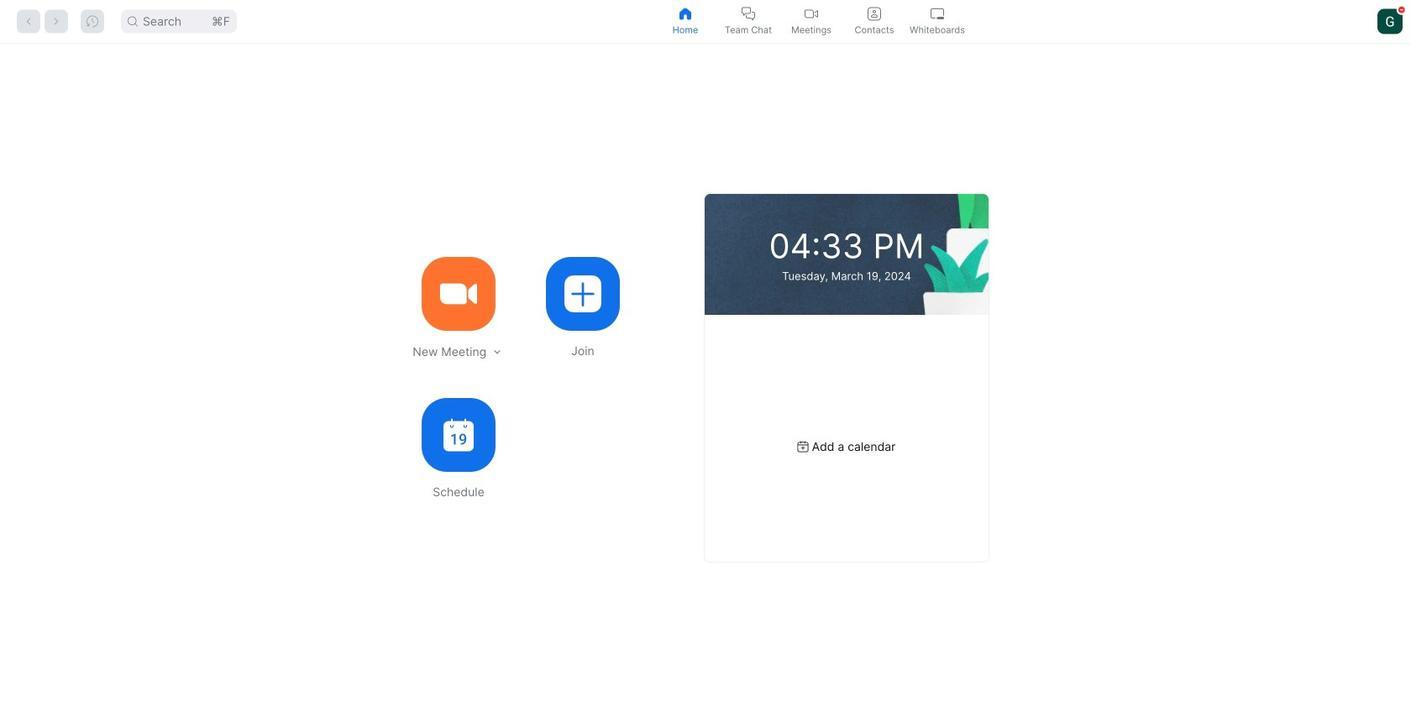 Task type: vqa. For each thing, say whether or not it's contained in the screenshot.
product information NAVIGATION
no



Task type: locate. For each thing, give the bounding box(es) containing it.
calendar add calendar image
[[798, 441, 809, 452], [798, 441, 809, 452]]

do not disturb image
[[1398, 6, 1405, 13], [1398, 6, 1405, 13]]

tab list
[[654, 0, 969, 43]]

tab panel
[[0, 44, 1411, 712]]

video on image
[[805, 7, 818, 21], [805, 7, 818, 21]]

schedule image
[[444, 419, 474, 451]]

team chat image
[[742, 7, 755, 21]]

home small image
[[679, 7, 692, 21]]

plus squircle image
[[564, 276, 601, 312], [564, 276, 601, 312]]

video camera on image
[[440, 276, 477, 312]]

chevron down small image
[[491, 346, 503, 358], [491, 346, 503, 358]]

whiteboard small image
[[931, 7, 944, 21]]

magnifier image
[[128, 16, 138, 26], [128, 16, 138, 26]]



Task type: describe. For each thing, give the bounding box(es) containing it.
profile contact image
[[868, 7, 881, 21]]

profile contact image
[[868, 7, 881, 21]]

team chat image
[[742, 7, 755, 21]]

home small image
[[679, 7, 692, 21]]

video camera on image
[[440, 276, 477, 312]]

whiteboard small image
[[931, 7, 944, 21]]



